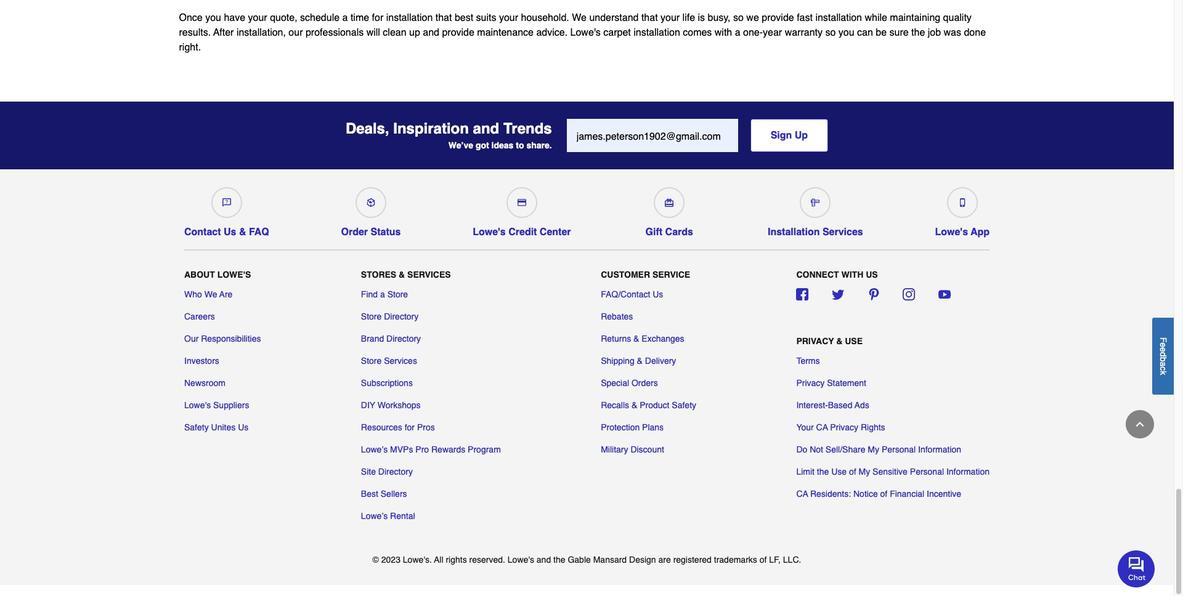 Task type: describe. For each thing, give the bounding box(es) containing it.
store directory
[[361, 312, 419, 322]]

2 vertical spatial us
[[238, 423, 248, 433]]

up
[[795, 130, 808, 141]]

is
[[698, 12, 705, 23]]

right.
[[179, 42, 201, 53]]

done
[[964, 27, 986, 38]]

& for privacy & use
[[836, 337, 843, 346]]

results.
[[179, 27, 211, 38]]

sensitive
[[873, 467, 908, 477]]

lowe's inside once you have your quote, schedule a time for installation that best suits your household. we understand that your life is busy, so we provide fast installation while maintaining quality results. after installation, our professionals will clean up and provide maintenance advice. lowe's carpet installation comes with a one-year warranty so you can be sure the job was done right.
[[570, 27, 601, 38]]

directory for brand directory
[[386, 334, 421, 344]]

information inside do not sell/share my personal information link
[[918, 445, 961, 455]]

registered
[[673, 555, 712, 565]]

0 horizontal spatial installation
[[386, 12, 433, 23]]

1 horizontal spatial installation
[[634, 27, 680, 38]]

order
[[341, 227, 368, 238]]

twitter image
[[832, 289, 844, 301]]

2 your from the left
[[499, 12, 518, 23]]

& for stores & services
[[399, 270, 405, 280]]

sign up form
[[567, 119, 828, 152]]

store for services
[[361, 356, 382, 366]]

service
[[653, 270, 690, 280]]

your ca privacy rights
[[796, 423, 885, 433]]

share.
[[526, 140, 552, 150]]

installation services link
[[768, 182, 863, 238]]

year
[[763, 27, 782, 38]]

special orders
[[601, 379, 658, 388]]

deals, inspiration and trends we've got ideas to share.
[[346, 120, 552, 150]]

sure
[[889, 27, 909, 38]]

of for my
[[849, 467, 856, 477]]

we inside once you have your quote, schedule a time for installation that best suits your household. we understand that your life is busy, so we provide fast installation while maintaining quality results. after installation, our professionals will clean up and provide maintenance advice. lowe's carpet installation comes with a one-year warranty so you can be sure the job was done right.
[[572, 12, 587, 23]]

ideas
[[491, 140, 514, 150]]

design
[[629, 555, 656, 565]]

status
[[371, 227, 401, 238]]

recalls & product safety
[[601, 401, 696, 411]]

safety inside recalls & product safety link
[[672, 401, 696, 411]]

us for contact
[[224, 227, 236, 238]]

lf,
[[769, 555, 781, 565]]

0 horizontal spatial ca
[[796, 489, 808, 499]]

with
[[715, 27, 732, 38]]

lowe's for lowe's mvps pro rewards program
[[361, 445, 388, 455]]

2 vertical spatial and
[[537, 555, 551, 565]]

maintenance
[[477, 27, 534, 38]]

busy,
[[708, 12, 731, 23]]

product
[[640, 401, 669, 411]]

your ca privacy rights link
[[796, 422, 885, 434]]

recalls & product safety link
[[601, 399, 696, 412]]

are
[[219, 290, 233, 300]]

careers link
[[184, 311, 215, 323]]

1 your from the left
[[248, 12, 267, 23]]

your
[[796, 423, 814, 433]]

store for directory
[[361, 312, 382, 322]]

military discount link
[[601, 444, 664, 456]]

gable
[[568, 555, 591, 565]]

mobile image
[[958, 198, 967, 207]]

facebook image
[[796, 289, 809, 301]]

have
[[224, 12, 245, 23]]

our
[[289, 27, 303, 38]]

Email Address email field
[[567, 119, 738, 152]]

program
[[468, 445, 501, 455]]

carpet
[[603, 27, 631, 38]]

instagram image
[[903, 289, 915, 301]]

protection plans
[[601, 423, 664, 433]]

a right the with
[[735, 27, 740, 38]]

privacy statement link
[[796, 377, 866, 390]]

based
[[828, 401, 852, 411]]

privacy inside 'link'
[[830, 423, 858, 433]]

lowe's rental link
[[361, 510, 415, 523]]

c
[[1158, 367, 1168, 371]]

investors link
[[184, 355, 219, 367]]

who
[[184, 290, 202, 300]]

lowe's left "credit"
[[473, 227, 506, 238]]

resources for pros link
[[361, 422, 435, 434]]

& left faq
[[239, 227, 246, 238]]

inspiration
[[393, 120, 469, 137]]

exchanges
[[642, 334, 684, 344]]

a inside button
[[1158, 362, 1168, 367]]

use for &
[[845, 337, 863, 346]]

1 horizontal spatial provide
[[762, 12, 794, 23]]

brand directory
[[361, 334, 421, 344]]

lowe's.
[[403, 555, 432, 565]]

discount
[[631, 445, 664, 455]]

2 e from the top
[[1158, 347, 1168, 352]]

limit the use of my sensitive personal information link
[[796, 466, 990, 478]]

my inside limit the use of my sensitive personal information link
[[859, 467, 870, 477]]

and inside once you have your quote, schedule a time for installation that best suits your household. we understand that your life is busy, so we provide fast installation while maintaining quality results. after installation, our professionals will clean up and provide maintenance advice. lowe's carpet installation comes with a one-year warranty so you can be sure the job was done right.
[[423, 27, 439, 38]]

limit the use of my sensitive personal information
[[796, 467, 990, 477]]

0 horizontal spatial we
[[204, 290, 217, 300]]

shipping & delivery
[[601, 356, 676, 366]]

faq
[[249, 227, 269, 238]]

understand
[[589, 12, 639, 23]]

ca residents: notice of financial incentive
[[796, 489, 961, 499]]

life
[[682, 12, 695, 23]]

will
[[366, 27, 380, 38]]

to
[[516, 140, 524, 150]]

about
[[184, 270, 215, 280]]

once
[[179, 12, 203, 23]]

information inside limit the use of my sensitive personal information link
[[946, 467, 990, 477]]

safety inside safety unites us link
[[184, 423, 209, 433]]

can
[[857, 27, 873, 38]]

once you have your quote, schedule a time for installation that best suits your household. we understand that your life is busy, so we provide fast installation while maintaining quality results. after installation, our professionals will clean up and provide maintenance advice. lowe's carpet installation comes with a one-year warranty so you can be sure the job was done right.
[[179, 12, 986, 53]]

use for the
[[831, 467, 847, 477]]

youtube image
[[938, 289, 951, 301]]

lowe's suppliers
[[184, 401, 249, 411]]

newsroom
[[184, 379, 225, 388]]

of for financial
[[880, 489, 887, 499]]

find a store link
[[361, 289, 408, 301]]

chat invite button image
[[1118, 550, 1155, 588]]

1 vertical spatial personal
[[910, 467, 944, 477]]

advice.
[[536, 27, 568, 38]]

a right find
[[380, 290, 385, 300]]

do not sell/share my personal information
[[796, 445, 961, 455]]

responsibilities
[[201, 334, 261, 344]]

1 horizontal spatial for
[[405, 423, 415, 433]]

do not sell/share my personal information link
[[796, 444, 961, 456]]

returns & exchanges
[[601, 334, 684, 344]]

dimensions image
[[811, 198, 820, 207]]

us for faq/contact
[[653, 290, 663, 300]]

diy
[[361, 401, 375, 411]]

site directory link
[[361, 466, 413, 478]]

store directory link
[[361, 311, 419, 323]]

© 2023 lowe's. all rights reserved. lowe's and the gable mansard design are registered trademarks of lf, llc.
[[373, 555, 801, 565]]

was
[[944, 27, 961, 38]]

1 horizontal spatial the
[[817, 467, 829, 477]]

f
[[1158, 337, 1168, 343]]

& for recalls & product safety
[[632, 401, 637, 411]]

installation
[[768, 227, 820, 238]]

best sellers
[[361, 489, 407, 499]]

customer care image
[[222, 198, 231, 207]]



Task type: locate. For each thing, give the bounding box(es) containing it.
0 vertical spatial use
[[845, 337, 863, 346]]

customer
[[601, 270, 650, 280]]

all
[[434, 555, 443, 565]]

we left are
[[204, 290, 217, 300]]

0 vertical spatial directory
[[384, 312, 419, 322]]

about lowe's
[[184, 270, 251, 280]]

use down sell/share
[[831, 467, 847, 477]]

& right stores
[[399, 270, 405, 280]]

so left we
[[733, 12, 744, 23]]

2 vertical spatial the
[[553, 555, 565, 565]]

lowe's suppliers link
[[184, 399, 249, 412]]

a up k at right bottom
[[1158, 362, 1168, 367]]

brand
[[361, 334, 384, 344]]

2 that from the left
[[641, 12, 658, 23]]

directory up brand directory
[[384, 312, 419, 322]]

chevron up image
[[1134, 418, 1146, 431]]

installation up can at right
[[815, 12, 862, 23]]

stores
[[361, 270, 396, 280]]

us down customer service
[[653, 290, 663, 300]]

your up installation,
[[248, 12, 267, 23]]

2 vertical spatial directory
[[378, 467, 413, 477]]

0 horizontal spatial for
[[372, 12, 383, 23]]

your
[[248, 12, 267, 23], [499, 12, 518, 23], [661, 12, 680, 23]]

mansard
[[593, 555, 627, 565]]

site directory
[[361, 467, 413, 477]]

1 vertical spatial ca
[[796, 489, 808, 499]]

1 horizontal spatial your
[[499, 12, 518, 23]]

& for shipping & delivery
[[637, 356, 643, 366]]

lowe's down best
[[361, 512, 388, 521]]

services up find a store link
[[407, 270, 451, 280]]

0 horizontal spatial safety
[[184, 423, 209, 433]]

rewards
[[431, 445, 465, 455]]

0 horizontal spatial so
[[733, 12, 744, 23]]

rebates
[[601, 312, 633, 322]]

privacy for privacy & use
[[796, 337, 834, 346]]

limit
[[796, 467, 815, 477]]

directory for store directory
[[384, 312, 419, 322]]

orders
[[632, 379, 658, 388]]

gift cards link
[[643, 182, 696, 238]]

provide down "best"
[[442, 27, 474, 38]]

military
[[601, 445, 628, 455]]

1 vertical spatial of
[[880, 489, 887, 499]]

1 vertical spatial my
[[859, 467, 870, 477]]

and
[[423, 27, 439, 38], [473, 120, 499, 137], [537, 555, 551, 565]]

my up notice at the right of page
[[859, 467, 870, 477]]

and right up
[[423, 27, 439, 38]]

one-
[[743, 27, 763, 38]]

of down sell/share
[[849, 467, 856, 477]]

lowe's rental
[[361, 512, 415, 521]]

incentive
[[927, 489, 961, 499]]

0 vertical spatial privacy
[[796, 337, 834, 346]]

pickup image
[[367, 198, 375, 207]]

comes
[[683, 27, 712, 38]]

rights
[[446, 555, 467, 565]]

connect
[[796, 270, 839, 280]]

2 vertical spatial services
[[384, 356, 417, 366]]

you left can at right
[[839, 27, 854, 38]]

diy workshops link
[[361, 399, 421, 412]]

pros
[[417, 423, 435, 433]]

unites
[[211, 423, 236, 433]]

1 vertical spatial you
[[839, 27, 854, 38]]

quality
[[943, 12, 972, 23]]

& up statement
[[836, 337, 843, 346]]

for left pros
[[405, 423, 415, 433]]

1 vertical spatial services
[[407, 270, 451, 280]]

1 horizontal spatial ca
[[816, 423, 828, 433]]

services
[[823, 227, 863, 238], [407, 270, 451, 280], [384, 356, 417, 366]]

trademarks
[[714, 555, 757, 565]]

reserved.
[[469, 555, 505, 565]]

0 vertical spatial information
[[918, 445, 961, 455]]

2 lowe's from the top
[[361, 512, 388, 521]]

privacy inside "link"
[[796, 379, 825, 388]]

0 vertical spatial you
[[205, 12, 221, 23]]

privacy up sell/share
[[830, 423, 858, 433]]

store down stores & services
[[387, 290, 408, 300]]

resources for pros
[[361, 423, 435, 433]]

a left the time
[[342, 12, 348, 23]]

us right 'contact'
[[224, 227, 236, 238]]

1 lowe's from the top
[[361, 445, 388, 455]]

lowe's up site
[[361, 445, 388, 455]]

0 horizontal spatial you
[[205, 12, 221, 23]]

interest-based ads link
[[796, 399, 869, 412]]

lowe's inside "link"
[[361, 512, 388, 521]]

& for returns & exchanges
[[634, 334, 639, 344]]

credit
[[508, 227, 537, 238]]

statement
[[827, 379, 866, 388]]

financial
[[890, 489, 924, 499]]

so right warranty
[[825, 27, 836, 38]]

you up after
[[205, 12, 221, 23]]

lowe's left app
[[935, 227, 968, 238]]

pro
[[416, 445, 429, 455]]

gift card image
[[665, 198, 674, 207]]

services up connect with us
[[823, 227, 863, 238]]

military discount
[[601, 445, 664, 455]]

2 horizontal spatial us
[[653, 290, 663, 300]]

0 vertical spatial and
[[423, 27, 439, 38]]

ads
[[855, 401, 869, 411]]

2 horizontal spatial your
[[661, 12, 680, 23]]

that left "best"
[[435, 12, 452, 23]]

trends
[[503, 120, 552, 137]]

find a store
[[361, 290, 408, 300]]

ca down limit
[[796, 489, 808, 499]]

0 vertical spatial us
[[224, 227, 236, 238]]

up
[[409, 27, 420, 38]]

e up d
[[1158, 343, 1168, 347]]

1 vertical spatial privacy
[[796, 379, 825, 388]]

shipping & delivery link
[[601, 355, 676, 367]]

sign up button
[[750, 119, 828, 152]]

lowe's down newsroom
[[184, 401, 211, 411]]

0 vertical spatial safety
[[672, 401, 696, 411]]

& left delivery
[[637, 356, 643, 366]]

sellers
[[381, 489, 407, 499]]

directory inside "link"
[[378, 467, 413, 477]]

2 horizontal spatial installation
[[815, 12, 862, 23]]

privacy for privacy statement
[[796, 379, 825, 388]]

lowe's for lowe's rental
[[361, 512, 388, 521]]

find
[[361, 290, 378, 300]]

1 vertical spatial us
[[653, 290, 663, 300]]

safety left unites
[[184, 423, 209, 433]]

1 horizontal spatial so
[[825, 27, 836, 38]]

connect with us
[[796, 270, 878, 280]]

maintaining
[[890, 12, 940, 23]]

my down rights
[[868, 445, 879, 455]]

investors
[[184, 356, 219, 366]]

use up statement
[[845, 337, 863, 346]]

0 horizontal spatial and
[[423, 27, 439, 38]]

1 horizontal spatial we
[[572, 12, 587, 23]]

sell/share
[[826, 445, 865, 455]]

store up the brand
[[361, 312, 382, 322]]

1 horizontal spatial that
[[641, 12, 658, 23]]

installation up up
[[386, 12, 433, 23]]

the right limit
[[817, 467, 829, 477]]

1 vertical spatial the
[[817, 467, 829, 477]]

1 vertical spatial use
[[831, 467, 847, 477]]

residents:
[[810, 489, 851, 499]]

2 horizontal spatial of
[[880, 489, 887, 499]]

©
[[373, 555, 379, 565]]

of left lf,
[[760, 555, 767, 565]]

2 horizontal spatial the
[[911, 27, 925, 38]]

1 horizontal spatial of
[[849, 467, 856, 477]]

installation services
[[768, 227, 863, 238]]

privacy up terms
[[796, 337, 834, 346]]

safety right product
[[672, 401, 696, 411]]

recalls
[[601, 401, 629, 411]]

0 horizontal spatial of
[[760, 555, 767, 565]]

fast
[[797, 12, 813, 23]]

1 vertical spatial for
[[405, 423, 415, 433]]

0 horizontal spatial your
[[248, 12, 267, 23]]

2 horizontal spatial and
[[537, 555, 551, 565]]

1 horizontal spatial safety
[[672, 401, 696, 411]]

directory down the 'store directory'
[[386, 334, 421, 344]]

lowe's credit center
[[473, 227, 571, 238]]

customer service
[[601, 270, 690, 280]]

of
[[849, 467, 856, 477], [880, 489, 887, 499], [760, 555, 767, 565]]

your left life in the top of the page
[[661, 12, 680, 23]]

app
[[971, 227, 990, 238]]

1 vertical spatial and
[[473, 120, 499, 137]]

lowe's left the carpet
[[570, 27, 601, 38]]

rights
[[861, 423, 885, 433]]

credit card image
[[518, 198, 526, 207]]

clean
[[383, 27, 406, 38]]

and up got on the left top
[[473, 120, 499, 137]]

who we are
[[184, 290, 233, 300]]

0 horizontal spatial the
[[553, 555, 565, 565]]

services for installation services
[[823, 227, 863, 238]]

the left gable
[[553, 555, 565, 565]]

lowe's app link
[[935, 182, 990, 238]]

of right notice at the right of page
[[880, 489, 887, 499]]

we right household.
[[572, 12, 587, 23]]

0 vertical spatial services
[[823, 227, 863, 238]]

services down brand directory
[[384, 356, 417, 366]]

1 vertical spatial provide
[[442, 27, 474, 38]]

0 horizontal spatial provide
[[442, 27, 474, 38]]

ca
[[816, 423, 828, 433], [796, 489, 808, 499]]

0 horizontal spatial that
[[435, 12, 452, 23]]

0 vertical spatial provide
[[762, 12, 794, 23]]

1 vertical spatial information
[[946, 467, 990, 477]]

0 vertical spatial of
[[849, 467, 856, 477]]

3 your from the left
[[661, 12, 680, 23]]

the inside once you have your quote, schedule a time for installation that best suits your household. we understand that your life is busy, so we provide fast installation while maintaining quality results. after installation, our professionals will clean up and provide maintenance advice. lowe's carpet installation comes with a one-year warranty so you can be sure the job was done right.
[[911, 27, 925, 38]]

lowe's right the reserved.
[[508, 555, 534, 565]]

schedule
[[300, 12, 340, 23]]

subscriptions
[[361, 379, 413, 388]]

pinterest image
[[867, 289, 880, 301]]

0 vertical spatial store
[[387, 290, 408, 300]]

services for store services
[[384, 356, 417, 366]]

lowe's up are
[[217, 270, 251, 280]]

0 vertical spatial personal
[[882, 445, 916, 455]]

1 horizontal spatial and
[[473, 120, 499, 137]]

and left gable
[[537, 555, 551, 565]]

scroll to top element
[[1126, 410, 1154, 439]]

best sellers link
[[361, 488, 407, 501]]

privacy up interest-
[[796, 379, 825, 388]]

for up will
[[372, 12, 383, 23]]

my inside do not sell/share my personal information link
[[868, 445, 879, 455]]

the down maintaining
[[911, 27, 925, 38]]

while
[[865, 12, 887, 23]]

0 vertical spatial my
[[868, 445, 879, 455]]

0 vertical spatial ca
[[816, 423, 828, 433]]

directory for site directory
[[378, 467, 413, 477]]

2 vertical spatial privacy
[[830, 423, 858, 433]]

e up b
[[1158, 347, 1168, 352]]

contact us & faq link
[[184, 182, 269, 238]]

terms
[[796, 356, 820, 366]]

store down the brand
[[361, 356, 382, 366]]

personal up incentive
[[910, 467, 944, 477]]

1 vertical spatial we
[[204, 290, 217, 300]]

warranty
[[785, 27, 823, 38]]

& right returns
[[634, 334, 639, 344]]

f e e d b a c k button
[[1152, 318, 1174, 395]]

1 horizontal spatial you
[[839, 27, 854, 38]]

& right recalls
[[632, 401, 637, 411]]

1 vertical spatial safety
[[184, 423, 209, 433]]

after
[[213, 27, 234, 38]]

k
[[1158, 371, 1168, 375]]

0 vertical spatial for
[[372, 12, 383, 23]]

us right unites
[[238, 423, 248, 433]]

for
[[372, 12, 383, 23], [405, 423, 415, 433]]

1 vertical spatial directory
[[386, 334, 421, 344]]

1 vertical spatial so
[[825, 27, 836, 38]]

for inside once you have your quote, schedule a time for installation that best suits your household. we understand that your life is busy, so we provide fast installation while maintaining quality results. after installation, our professionals will clean up and provide maintenance advice. lowe's carpet installation comes with a one-year warranty so you can be sure the job was done right.
[[372, 12, 383, 23]]

shipping
[[601, 356, 634, 366]]

newsroom link
[[184, 377, 225, 390]]

provide up year
[[762, 12, 794, 23]]

1 vertical spatial store
[[361, 312, 382, 322]]

0 vertical spatial so
[[733, 12, 744, 23]]

2 vertical spatial of
[[760, 555, 767, 565]]

1 that from the left
[[435, 12, 452, 23]]

directory up sellers
[[378, 467, 413, 477]]

that right understand
[[641, 12, 658, 23]]

we
[[746, 12, 759, 23]]

0 horizontal spatial us
[[224, 227, 236, 238]]

your up maintenance
[[499, 12, 518, 23]]

ca inside 'link'
[[816, 423, 828, 433]]

personal up "limit the use of my sensitive personal information"
[[882, 445, 916, 455]]

0 vertical spatial lowe's
[[361, 445, 388, 455]]

0 vertical spatial the
[[911, 27, 925, 38]]

0 vertical spatial we
[[572, 12, 587, 23]]

and inside deals, inspiration and trends we've got ideas to share.
[[473, 120, 499, 137]]

1 e from the top
[[1158, 343, 1168, 347]]

2 vertical spatial store
[[361, 356, 382, 366]]

ca right your
[[816, 423, 828, 433]]

installation right the carpet
[[634, 27, 680, 38]]

1 horizontal spatial us
[[238, 423, 248, 433]]

1 vertical spatial lowe's
[[361, 512, 388, 521]]



Task type: vqa. For each thing, say whether or not it's contained in the screenshot.
top "of"
yes



